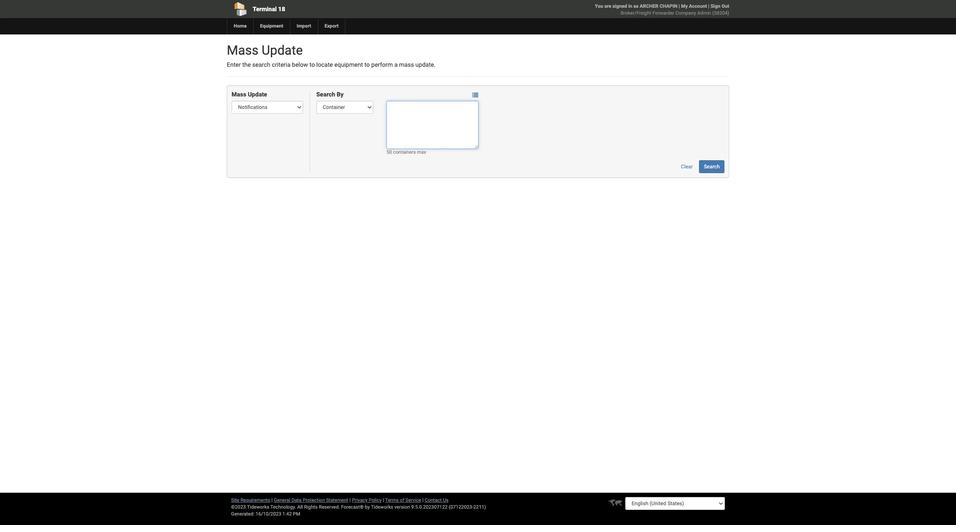 Task type: describe. For each thing, give the bounding box(es) containing it.
©2023 tideworks
[[231, 505, 269, 511]]

2 to from the left
[[364, 61, 370, 68]]

my account link
[[681, 3, 707, 9]]

clear
[[681, 164, 693, 170]]

as
[[633, 3, 639, 9]]

search for search
[[704, 164, 720, 170]]

site requirements | general data protection statement | privacy policy | terms of service | contact us ©2023 tideworks technology. all rights reserved. forecast® by tideworks version 9.5.0.202307122 (07122023-2211) generated: 16/10/2023 1:42 pm
[[231, 498, 486, 517]]

forecast®
[[341, 505, 364, 511]]

site
[[231, 498, 239, 504]]

show list image
[[472, 92, 478, 98]]

the
[[242, 61, 251, 68]]

in
[[628, 3, 632, 9]]

| up 9.5.0.202307122
[[422, 498, 424, 504]]

(07122023-
[[449, 505, 473, 511]]

general
[[274, 498, 290, 504]]

1 to from the left
[[310, 61, 315, 68]]

max
[[417, 150, 426, 155]]

by
[[337, 91, 344, 98]]

50
[[386, 150, 392, 155]]

home
[[234, 23, 247, 29]]

| left sign
[[708, 3, 709, 9]]

contact us link
[[425, 498, 448, 504]]

tideworks
[[371, 505, 393, 511]]

2211)
[[473, 505, 486, 511]]

18
[[278, 6, 285, 13]]

version
[[394, 505, 410, 511]]

archer
[[640, 3, 658, 9]]

rights
[[304, 505, 318, 511]]

export link
[[318, 18, 345, 34]]

out
[[722, 3, 729, 9]]

| left my
[[679, 3, 680, 9]]

update for mass update
[[248, 91, 267, 98]]

protection
[[303, 498, 325, 504]]

equipment
[[260, 23, 283, 29]]

all
[[297, 505, 303, 511]]

terms
[[385, 498, 399, 504]]

mass update enter the search criteria below to locate equipment to perform a mass update.
[[227, 43, 436, 68]]

site requirements link
[[231, 498, 270, 504]]

you
[[595, 3, 603, 9]]

technology.
[[270, 505, 296, 511]]

forwarder
[[653, 10, 674, 16]]

import
[[297, 23, 311, 29]]

reserved.
[[319, 505, 340, 511]]

| left general
[[271, 498, 273, 504]]

mass update
[[232, 91, 267, 98]]

of
[[400, 498, 404, 504]]

broker/freight
[[621, 10, 651, 16]]

general data protection statement link
[[274, 498, 348, 504]]

pm
[[293, 512, 300, 517]]

home link
[[227, 18, 253, 34]]



Task type: vqa. For each thing, say whether or not it's contained in the screenshot.
"Privacy Policy" link in the left of the page
yes



Task type: locate. For each thing, give the bounding box(es) containing it.
perform
[[371, 61, 393, 68]]

sign
[[711, 3, 720, 9]]

mass for mass update
[[232, 91, 246, 98]]

search
[[316, 91, 335, 98], [704, 164, 720, 170]]

1 vertical spatial mass
[[232, 91, 246, 98]]

chapin
[[660, 3, 677, 9]]

to left the perform
[[364, 61, 370, 68]]

1 horizontal spatial to
[[364, 61, 370, 68]]

0 vertical spatial search
[[316, 91, 335, 98]]

1 vertical spatial search
[[704, 164, 720, 170]]

search left by
[[316, 91, 335, 98]]

equipment
[[334, 61, 363, 68]]

account
[[689, 3, 707, 9]]

export
[[325, 23, 339, 29]]

equipment link
[[253, 18, 290, 34]]

import link
[[290, 18, 318, 34]]

| up the tideworks
[[383, 498, 384, 504]]

sign out link
[[711, 3, 729, 9]]

below
[[292, 61, 308, 68]]

mass up the
[[227, 43, 259, 58]]

us
[[443, 498, 448, 504]]

terminal 18
[[253, 6, 285, 13]]

are
[[604, 3, 611, 9]]

update
[[262, 43, 303, 58], [248, 91, 267, 98]]

update for mass update enter the search criteria below to locate equipment to perform a mass update.
[[262, 43, 303, 58]]

| up forecast®
[[350, 498, 351, 504]]

you are signed in as archer chapin | my account | sign out broker/freight forwarder company admin (58204)
[[595, 3, 729, 16]]

data
[[291, 498, 301, 504]]

terminal
[[253, 6, 277, 13]]

mass for mass update enter the search criteria below to locate equipment to perform a mass update.
[[227, 43, 259, 58]]

privacy policy link
[[352, 498, 382, 504]]

by
[[365, 505, 370, 511]]

0 vertical spatial update
[[262, 43, 303, 58]]

0 vertical spatial mass
[[227, 43, 259, 58]]

9.5.0.202307122
[[411, 505, 448, 511]]

search right 'clear' button
[[704, 164, 720, 170]]

to
[[310, 61, 315, 68], [364, 61, 370, 68]]

service
[[406, 498, 421, 504]]

contact
[[425, 498, 442, 504]]

locate
[[316, 61, 333, 68]]

terms of service link
[[385, 498, 421, 504]]

search by
[[316, 91, 344, 98]]

signed
[[613, 3, 627, 9]]

mass
[[399, 61, 414, 68]]

requirements
[[241, 498, 270, 504]]

50 containers max
[[386, 150, 426, 155]]

0 horizontal spatial search
[[316, 91, 335, 98]]

policy
[[369, 498, 382, 504]]

search button
[[699, 161, 724, 174]]

criteria
[[272, 61, 290, 68]]

1 vertical spatial update
[[248, 91, 267, 98]]

search
[[252, 61, 270, 68]]

|
[[679, 3, 680, 9], [708, 3, 709, 9], [271, 498, 273, 504], [350, 498, 351, 504], [383, 498, 384, 504], [422, 498, 424, 504]]

search inside "button"
[[704, 164, 720, 170]]

16/10/2023
[[256, 512, 281, 517]]

0 horizontal spatial to
[[310, 61, 315, 68]]

update inside 'mass update enter the search criteria below to locate equipment to perform a mass update.'
[[262, 43, 303, 58]]

statement
[[326, 498, 348, 504]]

(58204)
[[712, 10, 729, 16]]

privacy
[[352, 498, 368, 504]]

update down search
[[248, 91, 267, 98]]

to right below
[[310, 61, 315, 68]]

my
[[681, 3, 688, 9]]

terminal 18 link
[[227, 0, 429, 18]]

generated:
[[231, 512, 254, 517]]

mass inside 'mass update enter the search criteria below to locate equipment to perform a mass update.'
[[227, 43, 259, 58]]

enter
[[227, 61, 241, 68]]

containers
[[393, 150, 416, 155]]

mass down 'enter'
[[232, 91, 246, 98]]

mass
[[227, 43, 259, 58], [232, 91, 246, 98]]

update.
[[415, 61, 436, 68]]

update up criteria
[[262, 43, 303, 58]]

a
[[394, 61, 398, 68]]

company
[[676, 10, 696, 16]]

1:42
[[282, 512, 292, 517]]

clear button
[[676, 161, 698, 174]]

search for search by
[[316, 91, 335, 98]]

admin
[[697, 10, 711, 16]]

1 horizontal spatial search
[[704, 164, 720, 170]]

None text field
[[386, 101, 479, 149]]



